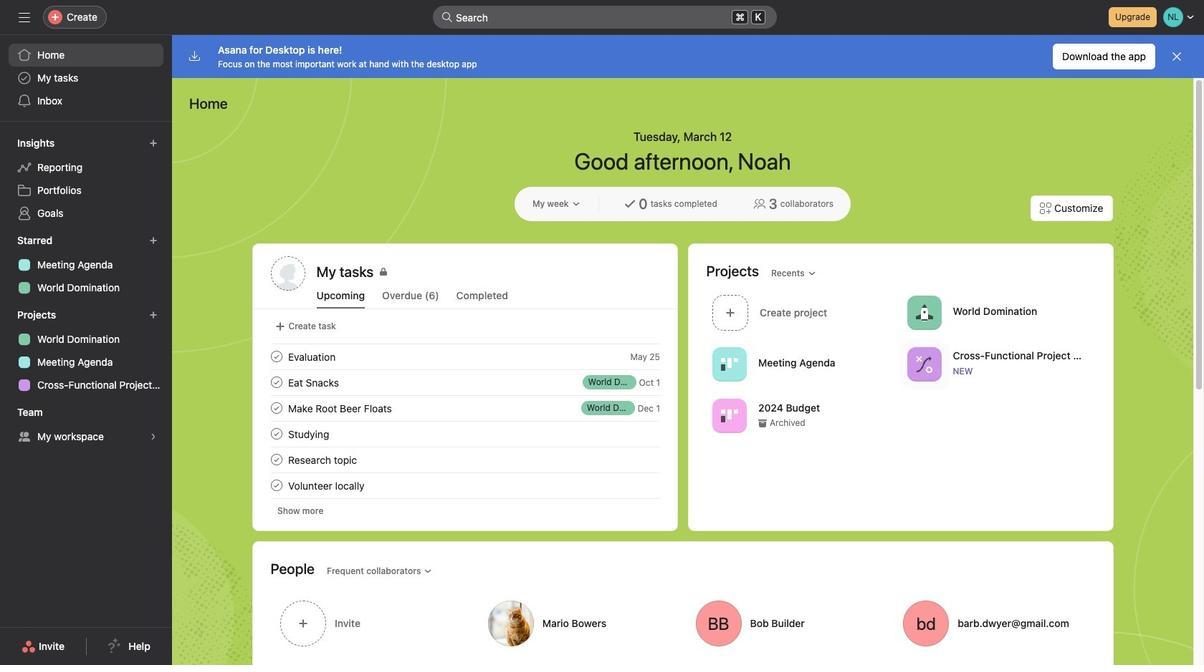 Task type: vqa. For each thing, say whether or not it's contained in the screenshot.
Manual
no



Task type: describe. For each thing, give the bounding box(es) containing it.
prominent image
[[442, 11, 453, 23]]

4 mark complete checkbox from the top
[[268, 477, 285, 495]]

2 mark complete image from the top
[[268, 400, 285, 417]]

1 mark complete image from the top
[[268, 348, 285, 366]]

3 mark complete checkbox from the top
[[268, 400, 285, 417]]

rocket image
[[915, 304, 933, 322]]

2 mark complete checkbox from the top
[[268, 452, 285, 469]]

insights element
[[0, 130, 172, 228]]

new project or portfolio image
[[149, 311, 158, 320]]

line_and_symbols image
[[915, 356, 933, 373]]

global element
[[0, 35, 172, 121]]

add profile photo image
[[271, 257, 305, 291]]



Task type: locate. For each thing, give the bounding box(es) containing it.
board image
[[721, 356, 738, 373]]

Search tasks, projects, and more text field
[[433, 6, 777, 29]]

hide sidebar image
[[19, 11, 30, 23]]

teams element
[[0, 400, 172, 452]]

add items to starred image
[[149, 237, 158, 245]]

1 mark complete checkbox from the top
[[268, 426, 285, 443]]

1 vertical spatial mark complete checkbox
[[268, 452, 285, 469]]

None field
[[433, 6, 777, 29]]

1 mark complete checkbox from the top
[[268, 348, 285, 366]]

mark complete image for 2nd mark complete checkbox from the top of the page
[[268, 374, 285, 391]]

0 vertical spatial mark complete image
[[268, 374, 285, 391]]

3 mark complete image from the top
[[268, 426, 285, 443]]

projects element
[[0, 303, 172, 400]]

board image
[[721, 408, 738, 425]]

mark complete image
[[268, 348, 285, 366], [268, 400, 285, 417], [268, 426, 285, 443], [268, 452, 285, 469]]

starred element
[[0, 228, 172, 303]]

mark complete image
[[268, 374, 285, 391], [268, 477, 285, 495]]

new insights image
[[149, 139, 158, 148]]

dismiss image
[[1171, 51, 1183, 62]]

mark complete image for 1st mark complete checkbox from the bottom
[[268, 477, 285, 495]]

see details, my workspace image
[[149, 433, 158, 442]]

1 mark complete image from the top
[[268, 374, 285, 391]]

1 vertical spatial mark complete image
[[268, 477, 285, 495]]

2 mark complete image from the top
[[268, 477, 285, 495]]

4 mark complete image from the top
[[268, 452, 285, 469]]

Mark complete checkbox
[[268, 426, 285, 443], [268, 452, 285, 469]]

Mark complete checkbox
[[268, 348, 285, 366], [268, 374, 285, 391], [268, 400, 285, 417], [268, 477, 285, 495]]

0 vertical spatial mark complete checkbox
[[268, 426, 285, 443]]

2 mark complete checkbox from the top
[[268, 374, 285, 391]]



